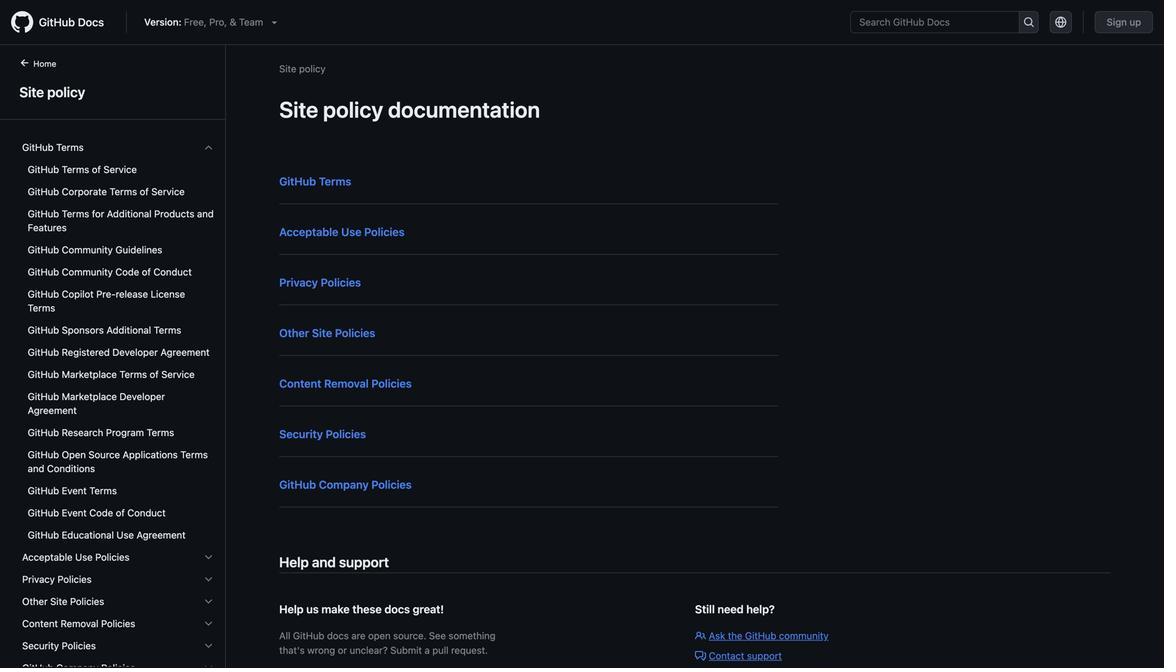 Task type: vqa. For each thing, say whether or not it's contained in the screenshot.
leftmost import
no



Task type: locate. For each thing, give the bounding box(es) containing it.
0 horizontal spatial content removal policies
[[22, 619, 135, 630]]

sign
[[1107, 16, 1127, 28]]

1 vertical spatial event
[[62, 508, 87, 519]]

help for help us make these docs great!
[[279, 603, 304, 616]]

agreement up research
[[28, 405, 77, 417]]

github terms for additional products and features link
[[17, 203, 220, 239]]

conditions
[[47, 463, 95, 475]]

2 sc 9kayk9 0 image from the top
[[203, 575, 214, 586]]

event down github event terms
[[62, 508, 87, 519]]

of down "github terms of service" link
[[140, 186, 149, 198]]

and right products
[[197, 208, 214, 220]]

github corporate terms of service
[[28, 186, 185, 198]]

1 vertical spatial conduct
[[127, 508, 166, 519]]

acceptable use policies inside dropdown button
[[22, 552, 129, 563]]

pull
[[432, 645, 449, 657]]

site policy for the bottom site policy link
[[19, 84, 85, 100]]

github terms up 'github terms of service'
[[22, 142, 84, 153]]

support
[[339, 554, 389, 571], [747, 651, 782, 662]]

privacy policies down educational
[[22, 574, 92, 586]]

marketplace inside github marketplace developer agreement
[[62, 391, 117, 403]]

0 horizontal spatial site policy
[[19, 84, 85, 100]]

1 vertical spatial service
[[151, 186, 185, 198]]

developer for marketplace
[[120, 391, 165, 403]]

&
[[230, 16, 236, 28]]

version:
[[144, 16, 182, 28]]

0 horizontal spatial code
[[89, 508, 113, 519]]

agreement down github event code of conduct link
[[137, 530, 186, 541]]

site policy link
[[279, 63, 326, 75], [17, 82, 209, 103]]

1 vertical spatial removal
[[61, 619, 98, 630]]

github registered developer agreement link
[[17, 342, 220, 364]]

None search field
[[851, 11, 1039, 33]]

1 horizontal spatial docs
[[385, 603, 410, 616]]

0 horizontal spatial privacy policies
[[22, 574, 92, 586]]

other site policies down privacy policies dropdown button
[[22, 596, 104, 608]]

2 horizontal spatial use
[[341, 226, 362, 239]]

docs up or
[[327, 631, 349, 642]]

developer down github marketplace terms of service link
[[120, 391, 165, 403]]

2 sc 9kayk9 0 image from the top
[[203, 619, 214, 630]]

removal inside dropdown button
[[61, 619, 98, 630]]

terms inside github terms for additional products and features
[[62, 208, 89, 220]]

agreement down license
[[161, 347, 210, 358]]

ask
[[709, 631, 725, 642]]

sc 9kayk9 0 image inside security policies dropdown button
[[203, 641, 214, 652]]

github registered developer agreement
[[28, 347, 210, 358]]

1 vertical spatial acceptable
[[22, 552, 73, 563]]

0 horizontal spatial removal
[[61, 619, 98, 630]]

or
[[338, 645, 347, 657]]

1 horizontal spatial and
[[197, 208, 214, 220]]

0 horizontal spatial docs
[[327, 631, 349, 642]]

license
[[151, 289, 185, 300]]

1 vertical spatial community
[[62, 266, 113, 278]]

1 horizontal spatial privacy policies
[[279, 276, 361, 289]]

security policies up company
[[279, 428, 366, 441]]

0 horizontal spatial use
[[75, 552, 93, 563]]

0 horizontal spatial security
[[22, 641, 59, 652]]

1 horizontal spatial removal
[[324, 377, 369, 391]]

conduct down github event terms link on the left bottom
[[127, 508, 166, 519]]

unclear?
[[350, 645, 388, 657]]

terms
[[56, 142, 84, 153], [62, 164, 89, 175], [319, 175, 351, 188], [110, 186, 137, 198], [62, 208, 89, 220], [28, 303, 55, 314], [154, 325, 181, 336], [120, 369, 147, 380], [147, 427, 174, 439], [180, 449, 208, 461], [89, 485, 117, 497]]

community
[[779, 631, 829, 642]]

github terms of service link
[[17, 159, 220, 181]]

2 vertical spatial use
[[75, 552, 93, 563]]

github inside github marketplace developer agreement
[[28, 391, 59, 403]]

1 github terms element from the top
[[11, 137, 225, 547]]

acceptable down github terms link
[[279, 226, 339, 239]]

conduct for github event code of conduct
[[127, 508, 166, 519]]

1 horizontal spatial security
[[279, 428, 323, 441]]

a
[[425, 645, 430, 657]]

0 vertical spatial conduct
[[154, 266, 192, 278]]

0 horizontal spatial site policy link
[[17, 82, 209, 103]]

3 sc 9kayk9 0 image from the top
[[203, 597, 214, 608]]

removal
[[324, 377, 369, 391], [61, 619, 98, 630]]

0 vertical spatial content
[[279, 377, 321, 391]]

code up github educational use agreement
[[89, 508, 113, 519]]

use inside dropdown button
[[75, 552, 93, 563]]

0 vertical spatial github terms
[[22, 142, 84, 153]]

site
[[279, 63, 296, 75], [19, 84, 44, 100], [279, 96, 318, 123], [312, 327, 332, 340], [50, 596, 67, 608]]

0 vertical spatial developer
[[112, 347, 158, 358]]

privacy policies inside dropdown button
[[22, 574, 92, 586]]

1 vertical spatial other site policies
[[22, 596, 104, 608]]

community up github community code of conduct
[[62, 244, 113, 256]]

1 vertical spatial other
[[22, 596, 48, 608]]

github
[[39, 16, 75, 29], [22, 142, 54, 153], [28, 164, 59, 175], [279, 175, 316, 188], [28, 186, 59, 198], [28, 208, 59, 220], [28, 244, 59, 256], [28, 266, 59, 278], [28, 289, 59, 300], [28, 325, 59, 336], [28, 347, 59, 358], [28, 369, 59, 380], [28, 391, 59, 403], [28, 427, 59, 439], [28, 449, 59, 461], [279, 479, 316, 492], [28, 485, 59, 497], [28, 508, 59, 519], [28, 530, 59, 541], [293, 631, 324, 642], [745, 631, 777, 642]]

github event code of conduct link
[[17, 502, 220, 525]]

docs
[[385, 603, 410, 616], [327, 631, 349, 642]]

security
[[279, 428, 323, 441], [22, 641, 59, 652]]

2 github terms element from the top
[[11, 159, 225, 547]]

pre-
[[96, 289, 116, 300]]

support up the help us make these docs great!
[[339, 554, 389, 571]]

additional up github registered developer agreement
[[106, 325, 151, 336]]

github for github sponsors additional terms link
[[28, 325, 59, 336]]

developer
[[112, 347, 158, 358], [120, 391, 165, 403]]

and up us
[[312, 554, 336, 571]]

github community code of conduct link
[[17, 261, 220, 283]]

content removal policies button
[[17, 613, 220, 636]]

and inside the github open source applications terms and conditions
[[28, 463, 44, 475]]

of down guidelines
[[142, 266, 151, 278]]

1 vertical spatial acceptable use policies
[[22, 552, 129, 563]]

0 horizontal spatial privacy
[[22, 574, 55, 586]]

acceptable
[[279, 226, 339, 239], [22, 552, 73, 563]]

github company policies
[[279, 479, 412, 492]]

corporate
[[62, 186, 107, 198]]

sc 9kayk9 0 image inside privacy policies dropdown button
[[203, 575, 214, 586]]

github copilot pre-release license terms link
[[17, 283, 220, 320]]

docs up source.
[[385, 603, 410, 616]]

sc 9kayk9 0 image for other site policies
[[203, 597, 214, 608]]

2 event from the top
[[62, 508, 87, 519]]

content removal policies down other site policies dropdown button
[[22, 619, 135, 630]]

1 event from the top
[[62, 485, 87, 497]]

sign up
[[1107, 16, 1141, 28]]

removal down other site policies dropdown button
[[61, 619, 98, 630]]

github inside github copilot pre-release license terms
[[28, 289, 59, 300]]

1 horizontal spatial content
[[279, 377, 321, 391]]

1 vertical spatial privacy policies
[[22, 574, 92, 586]]

release
[[116, 289, 148, 300]]

1 horizontal spatial acceptable
[[279, 226, 339, 239]]

github inside 'dropdown button'
[[22, 142, 54, 153]]

1 vertical spatial and
[[28, 463, 44, 475]]

github for the 'github copilot pre-release license terms' link
[[28, 289, 59, 300]]

community down "github community guidelines"
[[62, 266, 113, 278]]

use inside github terms element
[[116, 530, 134, 541]]

wrong
[[307, 645, 335, 657]]

docs inside all github docs are open source. see something that's wrong or unclear? submit a pull request.
[[327, 631, 349, 642]]

0 horizontal spatial other site policies
[[22, 596, 104, 608]]

github inside the github open source applications terms and conditions
[[28, 449, 59, 461]]

registered
[[62, 347, 110, 358]]

agreement inside github marketplace developer agreement
[[28, 405, 77, 417]]

site policy link up github terms 'dropdown button'
[[17, 82, 209, 103]]

0 vertical spatial help
[[279, 554, 309, 571]]

2 community from the top
[[62, 266, 113, 278]]

event for code
[[62, 508, 87, 519]]

acceptable down educational
[[22, 552, 73, 563]]

site policy down home link
[[19, 84, 85, 100]]

content removal policies
[[279, 377, 412, 391], [22, 619, 135, 630]]

sc 9kayk9 0 image
[[203, 142, 214, 153], [203, 619, 214, 630], [203, 641, 214, 652], [203, 663, 214, 669]]

use down educational
[[75, 552, 93, 563]]

1 horizontal spatial code
[[115, 266, 139, 278]]

removal down other site policies link
[[324, 377, 369, 391]]

1 vertical spatial developer
[[120, 391, 165, 403]]

1 horizontal spatial privacy
[[279, 276, 318, 289]]

terms inside github copilot pre-release license terms
[[28, 303, 55, 314]]

1 horizontal spatial use
[[116, 530, 134, 541]]

sc 9kayk9 0 image inside github terms 'dropdown button'
[[203, 142, 214, 153]]

copilot
[[62, 289, 94, 300]]

1 horizontal spatial acceptable use policies
[[279, 226, 405, 239]]

acceptable use policies up privacy policies link
[[279, 226, 405, 239]]

0 vertical spatial other site policies
[[279, 327, 375, 340]]

event down conditions
[[62, 485, 87, 497]]

contact support link
[[695, 651, 782, 662]]

event
[[62, 485, 87, 497], [62, 508, 87, 519]]

2 vertical spatial agreement
[[137, 530, 186, 541]]

service down github terms 'dropdown button'
[[104, 164, 137, 175]]

0 vertical spatial additional
[[107, 208, 152, 220]]

and
[[197, 208, 214, 220], [28, 463, 44, 475], [312, 554, 336, 571]]

0 vertical spatial other
[[279, 327, 309, 340]]

1 vertical spatial site policy
[[19, 84, 85, 100]]

service for marketplace
[[161, 369, 195, 380]]

of for event
[[116, 508, 125, 519]]

sc 9kayk9 0 image for github terms
[[203, 142, 214, 153]]

security policies down content removal policies dropdown button
[[22, 641, 96, 652]]

site policy documentation
[[279, 96, 540, 123]]

company
[[319, 479, 369, 492]]

agreement for github marketplace developer agreement
[[28, 405, 77, 417]]

of
[[92, 164, 101, 175], [140, 186, 149, 198], [142, 266, 151, 278], [150, 369, 159, 380], [116, 508, 125, 519]]

of down github event terms link on the left bottom
[[116, 508, 125, 519]]

home
[[33, 59, 56, 69]]

0 vertical spatial privacy
[[279, 276, 318, 289]]

1 horizontal spatial other
[[279, 327, 309, 340]]

other site policies down privacy policies link
[[279, 327, 375, 340]]

site policy down triangle down icon in the left of the page
[[279, 63, 326, 75]]

source.
[[393, 631, 426, 642]]

0 vertical spatial code
[[115, 266, 139, 278]]

github for github educational use agreement link
[[28, 530, 59, 541]]

1 vertical spatial code
[[89, 508, 113, 519]]

0 vertical spatial privacy policies
[[279, 276, 361, 289]]

1 community from the top
[[62, 244, 113, 256]]

0 vertical spatial and
[[197, 208, 214, 220]]

1 help from the top
[[279, 554, 309, 571]]

help
[[279, 554, 309, 571], [279, 603, 304, 616]]

0 vertical spatial acceptable use policies
[[279, 226, 405, 239]]

sc 9kayk9 0 image inside acceptable use policies dropdown button
[[203, 552, 214, 563]]

0 horizontal spatial github terms
[[22, 142, 84, 153]]

developer for registered
[[112, 347, 158, 358]]

developer down github sponsors additional terms link
[[112, 347, 158, 358]]

site policy inside site policy link
[[19, 84, 85, 100]]

1 vertical spatial sc 9kayk9 0 image
[[203, 575, 214, 586]]

agreement for github registered developer agreement
[[161, 347, 210, 358]]

0 horizontal spatial content
[[22, 619, 58, 630]]

1 vertical spatial github terms
[[279, 175, 351, 188]]

policy for the bottom site policy link
[[47, 84, 85, 100]]

these
[[353, 603, 382, 616]]

site policy link down triangle down icon in the left of the page
[[279, 63, 326, 75]]

sc 9kayk9 0 image inside other site policies dropdown button
[[203, 597, 214, 608]]

2 help from the top
[[279, 603, 304, 616]]

of for marketplace
[[150, 369, 159, 380]]

github terms
[[22, 142, 84, 153], [279, 175, 351, 188]]

sc 9kayk9 0 image for security policies
[[203, 641, 214, 652]]

0 horizontal spatial acceptable
[[22, 552, 73, 563]]

0 vertical spatial service
[[104, 164, 137, 175]]

conduct up license
[[154, 266, 192, 278]]

github for github event terms link on the left bottom
[[28, 485, 59, 497]]

and inside github terms for additional products and features
[[197, 208, 214, 220]]

acceptable use policies link
[[279, 226, 405, 239]]

github docs
[[39, 16, 104, 29]]

sc 9kayk9 0 image
[[203, 552, 214, 563], [203, 575, 214, 586], [203, 597, 214, 608]]

that's
[[279, 645, 305, 657]]

2 vertical spatial service
[[161, 369, 195, 380]]

github terms inside github terms 'dropdown button'
[[22, 142, 84, 153]]

0 horizontal spatial other
[[22, 596, 48, 608]]

0 vertical spatial event
[[62, 485, 87, 497]]

security policies link
[[279, 428, 366, 441]]

0 vertical spatial security policies
[[279, 428, 366, 441]]

0 vertical spatial docs
[[385, 603, 410, 616]]

developer inside github registered developer agreement link
[[112, 347, 158, 358]]

2 vertical spatial and
[[312, 554, 336, 571]]

code up release
[[115, 266, 139, 278]]

1 vertical spatial help
[[279, 603, 304, 616]]

sc 9kayk9 0 image for content removal policies
[[203, 619, 214, 630]]

acceptable use policies down educational
[[22, 552, 129, 563]]

service up products
[[151, 186, 185, 198]]

1 horizontal spatial support
[[747, 651, 782, 662]]

0 horizontal spatial acceptable use policies
[[22, 552, 129, 563]]

policies
[[364, 226, 405, 239], [321, 276, 361, 289], [335, 327, 375, 340], [371, 377, 412, 391], [326, 428, 366, 441], [371, 479, 412, 492], [95, 552, 129, 563], [57, 574, 92, 586], [70, 596, 104, 608], [101, 619, 135, 630], [62, 641, 96, 652]]

privacy policies up other site policies link
[[279, 276, 361, 289]]

of down github registered developer agreement
[[150, 369, 159, 380]]

1 vertical spatial agreement
[[28, 405, 77, 417]]

github terms element
[[11, 137, 225, 547], [11, 159, 225, 547]]

1 sc 9kayk9 0 image from the top
[[203, 552, 214, 563]]

sc 9kayk9 0 image inside content removal policies dropdown button
[[203, 619, 214, 630]]

service down github registered developer agreement
[[161, 369, 195, 380]]

content removal policies down other site policies link
[[279, 377, 412, 391]]

1 vertical spatial privacy
[[22, 574, 55, 586]]

github terms button
[[17, 137, 220, 159]]

additional down github corporate terms of service link
[[107, 208, 152, 220]]

2 marketplace from the top
[[62, 391, 117, 403]]

community for code
[[62, 266, 113, 278]]

0 vertical spatial sc 9kayk9 0 image
[[203, 552, 214, 563]]

code for community
[[115, 266, 139, 278]]

support down ask the github community link
[[747, 651, 782, 662]]

3 sc 9kayk9 0 image from the top
[[203, 641, 214, 652]]

0 horizontal spatial support
[[339, 554, 389, 571]]

0 vertical spatial agreement
[[161, 347, 210, 358]]

1 horizontal spatial github terms
[[279, 175, 351, 188]]

help up us
[[279, 554, 309, 571]]

open
[[368, 631, 391, 642]]

1 vertical spatial site policy link
[[17, 82, 209, 103]]

conduct for github community code of conduct
[[154, 266, 192, 278]]

1 vertical spatial content removal policies
[[22, 619, 135, 630]]

1 horizontal spatial content removal policies
[[279, 377, 412, 391]]

github research program terms link
[[17, 422, 220, 444]]

1 marketplace from the top
[[62, 369, 117, 380]]

policy
[[299, 63, 326, 75], [47, 84, 85, 100], [323, 96, 383, 123]]

other site policies button
[[17, 591, 220, 613]]

help left us
[[279, 603, 304, 616]]

0 horizontal spatial security policies
[[22, 641, 96, 652]]

1 horizontal spatial site policy
[[279, 63, 326, 75]]

Search GitHub Docs search field
[[851, 12, 1019, 33]]

github for "github terms of service" link
[[28, 164, 59, 175]]

0 vertical spatial site policy link
[[279, 63, 326, 75]]

privacy
[[279, 276, 318, 289], [22, 574, 55, 586]]

github inside github terms for additional products and features
[[28, 208, 59, 220]]

1 horizontal spatial other site policies
[[279, 327, 375, 340]]

0 vertical spatial removal
[[324, 377, 369, 391]]

great!
[[413, 603, 444, 616]]

other site policies
[[279, 327, 375, 340], [22, 596, 104, 608]]

0 horizontal spatial and
[[28, 463, 44, 475]]

marketplace down registered
[[62, 369, 117, 380]]

github open source applications terms and conditions link
[[17, 444, 220, 480]]

still
[[695, 603, 715, 616]]

0 vertical spatial marketplace
[[62, 369, 117, 380]]

and for github open source applications terms and conditions
[[28, 463, 44, 475]]

and left conditions
[[28, 463, 44, 475]]

marketplace down github marketplace terms of service
[[62, 391, 117, 403]]

use up privacy policies link
[[341, 226, 362, 239]]

0 vertical spatial site policy
[[279, 63, 326, 75]]

use down github event code of conduct link
[[116, 530, 134, 541]]

github terms up acceptable use policies link
[[279, 175, 351, 188]]

1 vertical spatial security policies
[[22, 641, 96, 652]]

source
[[89, 449, 120, 461]]

0 vertical spatial community
[[62, 244, 113, 256]]

event for terms
[[62, 485, 87, 497]]

marketplace
[[62, 369, 117, 380], [62, 391, 117, 403]]

1 sc 9kayk9 0 image from the top
[[203, 142, 214, 153]]

1 vertical spatial docs
[[327, 631, 349, 642]]

1 vertical spatial use
[[116, 530, 134, 541]]

version: free, pro, & team
[[144, 16, 263, 28]]

1 vertical spatial marketplace
[[62, 391, 117, 403]]

github event code of conduct
[[28, 508, 166, 519]]

developer inside github marketplace developer agreement
[[120, 391, 165, 403]]

github for the github open source applications terms and conditions link
[[28, 449, 59, 461]]

content
[[279, 377, 321, 391], [22, 619, 58, 630]]



Task type: describe. For each thing, give the bounding box(es) containing it.
2 horizontal spatial and
[[312, 554, 336, 571]]

github marketplace terms of service
[[28, 369, 195, 380]]

other site policies inside dropdown button
[[22, 596, 104, 608]]

content inside dropdown button
[[22, 619, 58, 630]]

github terms link
[[279, 175, 351, 188]]

github corporate terms of service link
[[17, 181, 220, 203]]

all
[[279, 631, 290, 642]]

github marketplace developer agreement link
[[17, 386, 220, 422]]

github for github marketplace terms of service link
[[28, 369, 59, 380]]

policy for site policy link to the right
[[299, 63, 326, 75]]

additional inside github terms for additional products and features
[[107, 208, 152, 220]]

github for github event code of conduct link
[[28, 508, 59, 519]]

of for community
[[142, 266, 151, 278]]

up
[[1130, 16, 1141, 28]]

community for guidelines
[[62, 244, 113, 256]]

products
[[154, 208, 194, 220]]

contact support
[[709, 651, 782, 662]]

github docs link
[[11, 11, 115, 33]]

marketplace for developer
[[62, 391, 117, 403]]

github for github registered developer agreement link
[[28, 347, 59, 358]]

github terms for additional products and features
[[28, 208, 214, 234]]

content removal policies link
[[279, 377, 412, 391]]

all github docs are open source. see something that's wrong or unclear? submit a pull request.
[[279, 631, 496, 657]]

privacy policies button
[[17, 569, 220, 591]]

help for help and support
[[279, 554, 309, 571]]

0 vertical spatial security
[[279, 428, 323, 441]]

agreement for github educational use agreement
[[137, 530, 186, 541]]

github for github community guidelines link
[[28, 244, 59, 256]]

program
[[106, 427, 144, 439]]

site policy for site policy link to the right
[[279, 63, 326, 75]]

github marketplace developer agreement
[[28, 391, 165, 417]]

home link
[[14, 58, 79, 71]]

github sponsors additional terms
[[28, 325, 181, 336]]

policies inside dropdown button
[[70, 596, 104, 608]]

github for github corporate terms of service link
[[28, 186, 59, 198]]

us
[[306, 603, 319, 616]]

need
[[718, 603, 744, 616]]

contact
[[709, 651, 745, 662]]

team
[[239, 16, 263, 28]]

triangle down image
[[269, 17, 280, 28]]

acceptable use policies button
[[17, 547, 220, 569]]

0 vertical spatial use
[[341, 226, 362, 239]]

github community guidelines
[[28, 244, 162, 256]]

terms inside 'dropdown button'
[[56, 142, 84, 153]]

github terms element containing github terms of service
[[11, 159, 225, 547]]

github research program terms
[[28, 427, 174, 439]]

free,
[[184, 16, 207, 28]]

github copilot pre-release license terms
[[28, 289, 185, 314]]

1 vertical spatial additional
[[106, 325, 151, 336]]

sign up link
[[1095, 11, 1153, 33]]

still need help?
[[695, 603, 775, 616]]

site inside dropdown button
[[50, 596, 67, 608]]

1 vertical spatial support
[[747, 651, 782, 662]]

marketplace for terms
[[62, 369, 117, 380]]

ask the github community link
[[695, 631, 829, 642]]

sc 9kayk9 0 image for privacy policies
[[203, 575, 214, 586]]

security policies button
[[17, 636, 220, 658]]

are
[[351, 631, 366, 642]]

service for corporate
[[151, 186, 185, 198]]

terms inside the github open source applications terms and conditions
[[180, 449, 208, 461]]

pro,
[[209, 16, 227, 28]]

sponsors
[[62, 325, 104, 336]]

github educational use agreement
[[28, 530, 186, 541]]

github open source applications terms and conditions
[[28, 449, 208, 475]]

educational
[[62, 530, 114, 541]]

the
[[728, 631, 743, 642]]

0 vertical spatial content removal policies
[[279, 377, 412, 391]]

github community guidelines link
[[17, 239, 220, 261]]

acceptable inside dropdown button
[[22, 552, 73, 563]]

request.
[[451, 645, 488, 657]]

github marketplace terms of service link
[[17, 364, 220, 386]]

site policy element
[[0, 56, 226, 669]]

help us make these docs great!
[[279, 603, 444, 616]]

guidelines
[[115, 244, 162, 256]]

something
[[449, 631, 496, 642]]

0 vertical spatial support
[[339, 554, 389, 571]]

select language: current language is english image
[[1056, 17, 1067, 28]]

security policies inside security policies dropdown button
[[22, 641, 96, 652]]

other inside other site policies dropdown button
[[22, 596, 48, 608]]

github event terms link
[[17, 480, 220, 502]]

other site policies link
[[279, 327, 375, 340]]

for
[[92, 208, 104, 220]]

sc 9kayk9 0 image for acceptable use policies
[[203, 552, 214, 563]]

help?
[[747, 603, 775, 616]]

security inside dropdown button
[[22, 641, 59, 652]]

github for github marketplace developer agreement link
[[28, 391, 59, 403]]

github terms of service
[[28, 164, 137, 175]]

0 vertical spatial acceptable
[[279, 226, 339, 239]]

github for github research program terms link
[[28, 427, 59, 439]]

help and support
[[279, 554, 389, 571]]

github terms element containing github terms
[[11, 137, 225, 547]]

of up github corporate terms of service
[[92, 164, 101, 175]]

docs
[[78, 16, 104, 29]]

github inside all github docs are open source. see something that's wrong or unclear? submit a pull request.
[[293, 631, 324, 642]]

1 horizontal spatial site policy link
[[279, 63, 326, 75]]

submit
[[390, 645, 422, 657]]

code for event
[[89, 508, 113, 519]]

see
[[429, 631, 446, 642]]

github for github terms for additional products and features link
[[28, 208, 59, 220]]

privacy policies link
[[279, 276, 361, 289]]

github sponsors additional terms link
[[17, 320, 220, 342]]

github educational use agreement link
[[17, 525, 220, 547]]

4 sc 9kayk9 0 image from the top
[[203, 663, 214, 669]]

open
[[62, 449, 86, 461]]

content removal policies inside dropdown button
[[22, 619, 135, 630]]

search image
[[1024, 17, 1035, 28]]

github for github community code of conduct link
[[28, 266, 59, 278]]

1 horizontal spatial security policies
[[279, 428, 366, 441]]

github community code of conduct
[[28, 266, 192, 278]]

and for github terms for additional products and features
[[197, 208, 214, 220]]

make
[[322, 603, 350, 616]]

privacy inside dropdown button
[[22, 574, 55, 586]]

of for corporate
[[140, 186, 149, 198]]

github event terms
[[28, 485, 117, 497]]

applications
[[123, 449, 178, 461]]

ask the github community
[[709, 631, 829, 642]]

features
[[28, 222, 67, 234]]

documentation
[[388, 96, 540, 123]]



